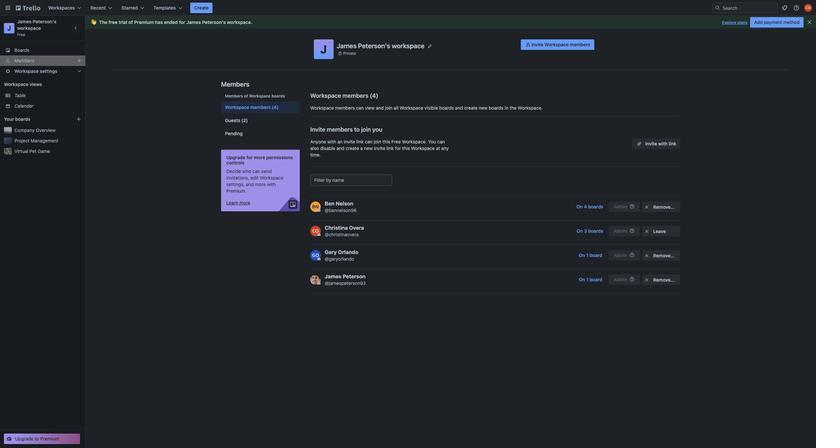 Task type: locate. For each thing, give the bounding box(es) containing it.
1 remove… link from the top
[[643, 202, 681, 212]]

4 admin button from the top
[[609, 274, 640, 285]]

also
[[310, 145, 319, 151]]

this member is an admin of this workspace. image left @bennelson96
[[318, 209, 321, 212]]

members up guests at the top
[[225, 94, 243, 98]]

1 vertical spatial remove…
[[654, 253, 675, 258]]

with inside anyone with an invite link can join this free workspace. you can also disable and create a new invite link for this workspace at any time.
[[328, 139, 336, 144]]

3 remove… link from the top
[[643, 274, 681, 285]]

can down you
[[365, 139, 373, 144]]

workspaces button
[[44, 3, 85, 13]]

at
[[436, 145, 440, 151]]

of up (2)
[[244, 94, 248, 98]]

0 horizontal spatial new
[[364, 145, 373, 151]]

0 vertical spatial invite
[[344, 139, 355, 144]]

invite
[[344, 139, 355, 144], [374, 145, 386, 151]]

1 vertical spatial this
[[402, 145, 410, 151]]

1 vertical spatial workspace members
[[225, 104, 271, 110]]

0 horizontal spatial for
[[179, 19, 185, 25]]

2 horizontal spatial invite
[[646, 141, 658, 146]]

( 4 )
[[370, 92, 378, 99]]

1 vertical spatial board
[[590, 277, 603, 282]]

1 horizontal spatial workspace
[[227, 19, 251, 25]]

2 admin from the top
[[614, 228, 628, 234]]

1 horizontal spatial for
[[247, 155, 253, 160]]

new inside anyone with an invite link can join this free workspace. you can also disable and create a new invite link for this workspace at any time.
[[364, 145, 373, 151]]

j for j "button"
[[321, 42, 327, 56]]

sm image
[[644, 204, 651, 210]]

1 horizontal spatial j
[[321, 42, 327, 56]]

workspace inside dropdown button
[[14, 68, 39, 74]]

0 vertical spatial remove…
[[654, 204, 675, 210]]

premium
[[134, 19, 154, 25], [40, 436, 59, 441]]

1 vertical spatial invite
[[310, 126, 326, 133]]

0 horizontal spatial workspace
[[17, 25, 41, 31]]

0 vertical spatial for
[[179, 19, 185, 25]]

0 vertical spatial board
[[590, 252, 603, 258]]

0 horizontal spatial join
[[361, 126, 371, 133]]

can up edit
[[253, 168, 260, 174]]

james for james peterson's workspace free
[[17, 19, 32, 24]]

1 vertical spatial 4
[[584, 204, 587, 209]]

1 remove… from the top
[[654, 204, 675, 210]]

1 horizontal spatial workspace.
[[518, 105, 543, 111]]

pet
[[29, 148, 36, 154]]

2 horizontal spatial link
[[669, 141, 677, 146]]

and
[[376, 105, 384, 111], [455, 105, 463, 111], [337, 145, 345, 151], [246, 181, 254, 187]]

1 admin button from the top
[[609, 202, 640, 212]]

4 inside on 4 boards 'link'
[[584, 204, 587, 209]]

on inside on 4 boards 'link'
[[577, 204, 583, 209]]

on 1 board for gary orlando
[[579, 252, 603, 258]]

free
[[17, 32, 25, 37], [392, 139, 401, 144]]

admin button for orlando
[[609, 250, 640, 261]]

with for invite
[[659, 141, 668, 146]]

this member is an admin of this workspace. image for christina overa
[[318, 233, 321, 236]]

more up send
[[254, 155, 265, 160]]

remove… link for james peterson
[[643, 274, 681, 285]]

3 this member is an admin of this workspace. image from the top
[[318, 258, 321, 261]]

1 horizontal spatial new
[[479, 105, 488, 111]]

j left james peterson's workspace free at top left
[[7, 24, 11, 32]]

0 notifications image
[[781, 4, 789, 12]]

1 horizontal spatial with
[[328, 139, 336, 144]]

0 vertical spatial premium
[[134, 19, 154, 25]]

new
[[479, 105, 488, 111], [364, 145, 373, 151]]

join left you
[[361, 126, 371, 133]]

j for j link in the left of the page
[[7, 24, 11, 32]]

2 horizontal spatial with
[[659, 141, 668, 146]]

sm image for gary orlando
[[644, 252, 651, 259]]

and inside anyone with an invite link can join this free workspace. you can also disable and create a new invite link for this workspace at any time.
[[337, 145, 345, 151]]

board
[[590, 252, 603, 258], [590, 277, 603, 282]]

0 vertical spatial j
[[7, 24, 11, 32]]

1 vertical spatial on 1 board
[[579, 277, 603, 282]]

remove… link for ben nelson
[[643, 202, 681, 212]]

0 vertical spatial remove… link
[[643, 202, 681, 212]]

james inside james peterson's workspace free
[[17, 19, 32, 24]]

admin button for nelson
[[609, 202, 640, 212]]

this member is an admin of this workspace. image
[[318, 209, 321, 212], [318, 233, 321, 236], [318, 258, 321, 261]]

on 4 boards link
[[574, 202, 607, 212]]

new left in
[[479, 105, 488, 111]]

0 horizontal spatial link
[[357, 139, 364, 144]]

0 vertical spatial to
[[354, 126, 360, 133]]

1 vertical spatial 1
[[587, 277, 589, 282]]

invite right an at the left top
[[344, 139, 355, 144]]

can left view
[[356, 105, 364, 111]]

sm image for christina overa
[[644, 228, 651, 235]]

0 horizontal spatial premium
[[40, 436, 59, 441]]

0 vertical spatial free
[[17, 32, 25, 37]]

2 vertical spatial remove… link
[[643, 274, 681, 285]]

guests
[[225, 117, 240, 123]]

0 horizontal spatial 4
[[372, 92, 376, 99]]

create
[[194, 5, 209, 11]]

2 vertical spatial join
[[374, 139, 381, 144]]

and right visible
[[455, 105, 463, 111]]

1 vertical spatial to
[[35, 436, 39, 441]]

0 horizontal spatial workspace.
[[402, 139, 427, 144]]

view
[[365, 105, 375, 111]]

4 for on
[[584, 204, 587, 209]]

4 admin from the top
[[614, 277, 628, 282]]

1 on 1 board from the top
[[579, 252, 603, 258]]

0 vertical spatial on 1 board
[[579, 252, 603, 258]]

3 admin button from the top
[[609, 250, 640, 261]]

workspace inside anyone with an invite link can join this free workspace. you can also disable and create a new invite link for this workspace at any time.
[[411, 145, 435, 151]]

pending link
[[221, 128, 300, 139]]

ben
[[325, 201, 335, 206]]

of right 'trial'
[[129, 19, 133, 25]]

2 on 1 board link from the top
[[575, 274, 607, 285]]

join down you
[[374, 139, 381, 144]]

upgrade to premium link
[[4, 434, 80, 444]]

1 horizontal spatial invite
[[532, 42, 544, 47]]

virtual
[[14, 148, 28, 154]]

2 vertical spatial remove…
[[654, 277, 675, 283]]

and inside the upgrade for more permissions controls decide who can send invitations, edit workspace settings, and more with premium.
[[246, 181, 254, 187]]

james up private on the left top of page
[[337, 42, 357, 49]]

peterson's for james peterson's workspace
[[358, 42, 390, 49]]

orlando
[[338, 249, 359, 255]]

1 vertical spatial for
[[395, 145, 401, 151]]

0 horizontal spatial j
[[7, 24, 11, 32]]

members up members of workspace boards
[[221, 80, 250, 88]]

3 admin from the top
[[614, 252, 628, 258]]

1 vertical spatial this member is an admin of this workspace. image
[[318, 233, 321, 236]]

1 vertical spatial workspace
[[17, 25, 41, 31]]

james down create button
[[187, 19, 201, 25]]

0 vertical spatial create
[[464, 105, 478, 111]]

1 horizontal spatial of
[[244, 94, 248, 98]]

on 1 board link for peterson
[[575, 274, 607, 285]]

1 vertical spatial premium
[[40, 436, 59, 441]]

1 vertical spatial j
[[321, 42, 327, 56]]

boards up company
[[15, 116, 30, 122]]

on inside 'on 3 boards' link
[[577, 228, 583, 234]]

explore plans
[[723, 20, 748, 25]]

with inside the upgrade for more permissions controls decide who can send invitations, edit workspace settings, and more with premium.
[[267, 181, 276, 187]]

0 vertical spatial this member is an admin of this workspace. image
[[318, 209, 321, 212]]

your boards with 3 items element
[[4, 115, 66, 123]]

2 vertical spatial for
[[247, 155, 253, 160]]

0 vertical spatial 1
[[587, 252, 589, 258]]

2 admin button from the top
[[609, 226, 640, 236]]

decide
[[226, 168, 241, 174]]

1 horizontal spatial workspace members
[[310, 92, 369, 99]]

invite with link button
[[633, 139, 681, 149]]

boards inside on 4 boards 'link'
[[588, 204, 604, 209]]

workspace inside banner
[[227, 19, 251, 25]]

1 horizontal spatial create
[[464, 105, 478, 111]]

on for orlando
[[579, 252, 585, 258]]

2 vertical spatial this member is an admin of this workspace. image
[[318, 258, 321, 261]]

0 vertical spatial invite
[[532, 42, 544, 47]]

upgrade
[[226, 155, 245, 160], [15, 436, 33, 441]]

link
[[357, 139, 364, 144], [669, 141, 677, 146], [387, 145, 394, 151]]

1 board from the top
[[590, 252, 603, 258]]

2 vertical spatial members
[[225, 94, 243, 98]]

payment
[[764, 19, 783, 25]]

2 this member is an admin of this workspace. image from the top
[[318, 233, 321, 236]]

more down edit
[[255, 181, 266, 187]]

james for james peterson's workspace
[[337, 42, 357, 49]]

send
[[261, 168, 272, 174]]

0 horizontal spatial this
[[383, 139, 390, 144]]

this member is an admin of this workspace. image left @garyorlando
[[318, 258, 321, 261]]

2 vertical spatial invite
[[646, 141, 658, 146]]

2 horizontal spatial workspace
[[392, 42, 425, 49]]

james up the @jamespeterson93
[[325, 273, 342, 279]]

2 horizontal spatial for
[[395, 145, 401, 151]]

james inside james peterson @jamespeterson93
[[325, 273, 342, 279]]

more right the learn
[[240, 200, 250, 205]]

0 horizontal spatial of
[[129, 19, 133, 25]]

workspace members left ( at top left
[[310, 92, 369, 99]]

on 1 board link
[[575, 250, 607, 261], [575, 274, 607, 285]]

0 vertical spatial workspace members
[[310, 92, 369, 99]]

4 up view
[[372, 92, 376, 99]]

2 on 1 board from the top
[[579, 277, 603, 282]]

remove… for peterson
[[654, 277, 675, 283]]

and down edit
[[246, 181, 254, 187]]

Filter by name text field
[[310, 174, 393, 186]]

workspace. right the 'the'
[[518, 105, 543, 111]]

0 vertical spatial workspace
[[227, 19, 251, 25]]

you
[[428, 139, 436, 144]]

for inside the upgrade for more permissions controls decide who can send invitations, edit workspace settings, and more with premium.
[[247, 155, 253, 160]]

of
[[129, 19, 133, 25], [244, 94, 248, 98]]

j button
[[314, 39, 334, 59]]

remove… link
[[643, 202, 681, 212], [643, 250, 681, 261], [643, 274, 681, 285]]

upgrade inside 'link'
[[15, 436, 33, 441]]

members down 'boards'
[[14, 58, 34, 63]]

anyone
[[310, 139, 326, 144]]

j left private on the left top of page
[[321, 42, 327, 56]]

2 vertical spatial workspace
[[392, 42, 425, 49]]

peterson's inside james peterson's workspace free
[[33, 19, 56, 24]]

members
[[570, 42, 591, 47], [343, 92, 369, 99], [251, 104, 271, 110], [335, 105, 355, 111], [327, 126, 353, 133]]

2 remove… from the top
[[654, 253, 675, 258]]

0 horizontal spatial free
[[17, 32, 25, 37]]

free
[[109, 19, 118, 25]]

👋
[[91, 19, 96, 25]]

1 vertical spatial invite
[[374, 145, 386, 151]]

private
[[343, 51, 356, 56]]

@garyorlando
[[325, 256, 354, 262]]

0 vertical spatial on 1 board link
[[575, 250, 607, 261]]

1 for james peterson
[[587, 277, 589, 282]]

.
[[251, 19, 252, 25]]

the
[[510, 105, 517, 111]]

upgrade for upgrade for more permissions controls decide who can send invitations, edit workspace settings, and more with premium.
[[226, 155, 245, 160]]

1 this member is an admin of this workspace. image from the top
[[318, 209, 321, 212]]

4 up 3 on the right of page
[[584, 204, 587, 209]]

new right a
[[364, 145, 373, 151]]

add
[[755, 19, 763, 25]]

gary
[[325, 249, 337, 255]]

peterson's
[[33, 19, 56, 24], [202, 19, 226, 25], [358, 42, 390, 49]]

3 remove… from the top
[[654, 277, 675, 283]]

2 board from the top
[[590, 277, 603, 282]]

board for peterson
[[590, 277, 603, 282]]

0 horizontal spatial create
[[346, 145, 359, 151]]

boards inside your boards with 3 items element
[[15, 116, 30, 122]]

invite
[[532, 42, 544, 47], [310, 126, 326, 133], [646, 141, 658, 146]]

on for peterson
[[579, 277, 585, 282]]

1 vertical spatial join
[[361, 126, 371, 133]]

admin button
[[609, 202, 640, 212], [609, 226, 640, 236], [609, 250, 640, 261], [609, 274, 640, 285]]

sm image
[[525, 41, 532, 48], [644, 228, 651, 235], [644, 252, 651, 259], [644, 277, 651, 283]]

banner containing 👋
[[85, 16, 817, 29]]

upgrade inside the upgrade for more permissions controls decide who can send invitations, edit workspace settings, and more with premium.
[[226, 155, 245, 160]]

join left all
[[385, 105, 393, 111]]

workspace inside button
[[545, 42, 569, 47]]

1 vertical spatial free
[[392, 139, 401, 144]]

3
[[584, 228, 587, 234]]

method
[[784, 19, 800, 25]]

1 1 from the top
[[587, 252, 589, 258]]

this member is an admin of this workspace. image for ben nelson
[[318, 209, 321, 212]]

2 remove… link from the top
[[643, 250, 681, 261]]

0 horizontal spatial to
[[35, 436, 39, 441]]

banner
[[85, 16, 817, 29]]

templates
[[154, 5, 176, 11]]

trial
[[119, 19, 127, 25]]

remove… for orlando
[[654, 253, 675, 258]]

starred button
[[118, 3, 148, 13]]

workspace. left you in the top of the page
[[402, 139, 427, 144]]

workspace members down members of workspace boards
[[225, 104, 271, 110]]

on
[[577, 204, 583, 209], [577, 228, 583, 234], [579, 252, 585, 258], [579, 277, 585, 282]]

visible
[[425, 105, 438, 111]]

with
[[328, 139, 336, 144], [659, 141, 668, 146], [267, 181, 276, 187]]

boards left in
[[489, 105, 504, 111]]

2 1 from the top
[[587, 277, 589, 282]]

in
[[505, 105, 509, 111]]

remove… link for gary orlando
[[643, 250, 681, 261]]

this member is an admin of this workspace. image left @christinaovera
[[318, 233, 321, 236]]

1 vertical spatial new
[[364, 145, 373, 151]]

remove…
[[654, 204, 675, 210], [654, 253, 675, 258], [654, 277, 675, 283]]

sm image inside the leave link
[[644, 228, 651, 235]]

0 vertical spatial 4
[[372, 92, 376, 99]]

invite for invite members to join you
[[310, 126, 326, 133]]

project management
[[14, 138, 58, 143]]

sm image for james peterson
[[644, 277, 651, 283]]

0 vertical spatial workspace.
[[518, 105, 543, 111]]

2 vertical spatial more
[[240, 200, 250, 205]]

0 horizontal spatial workspace members
[[225, 104, 271, 110]]

0 horizontal spatial invite
[[310, 126, 326, 133]]

boards up on 3 boards
[[588, 204, 604, 209]]

1 on 1 board link from the top
[[575, 250, 607, 261]]

@bennelson96
[[325, 207, 357, 213]]

1 vertical spatial remove… link
[[643, 250, 681, 261]]

j
[[7, 24, 11, 32], [321, 42, 327, 56]]

1 vertical spatial create
[[346, 145, 359, 151]]

workspace inside james peterson's workspace free
[[17, 25, 41, 31]]

1 vertical spatial workspace.
[[402, 139, 427, 144]]

0 horizontal spatial invite
[[344, 139, 355, 144]]

settings
[[40, 68, 57, 74]]

0 vertical spatial join
[[385, 105, 393, 111]]

all
[[394, 105, 399, 111]]

1 horizontal spatial join
[[374, 139, 381, 144]]

explore plans button
[[723, 19, 748, 27]]

1 horizontal spatial free
[[392, 139, 401, 144]]

invite members to join you
[[310, 126, 383, 133]]

1 vertical spatial on 1 board link
[[575, 274, 607, 285]]

2 horizontal spatial join
[[385, 105, 393, 111]]

join
[[385, 105, 393, 111], [361, 126, 371, 133], [374, 139, 381, 144]]

invite right a
[[374, 145, 386, 151]]

explore
[[723, 20, 737, 25]]

boards right 3 on the right of page
[[588, 228, 604, 234]]

j inside "button"
[[321, 42, 327, 56]]

1 vertical spatial upgrade
[[15, 436, 33, 441]]

premium inside 'link'
[[40, 436, 59, 441]]

1 admin from the top
[[614, 204, 628, 209]]

1 horizontal spatial invite
[[374, 145, 386, 151]]

2 horizontal spatial peterson's
[[358, 42, 390, 49]]

and down an at the left top
[[337, 145, 345, 151]]

add board image
[[76, 117, 81, 122]]

overa
[[349, 225, 364, 231]]

has
[[155, 19, 163, 25]]

0 horizontal spatial peterson's
[[33, 19, 56, 24]]

james down "back to home" image
[[17, 19, 32, 24]]

with inside invite with link button
[[659, 141, 668, 146]]



Task type: vqa. For each thing, say whether or not it's contained in the screenshot.


Task type: describe. For each thing, give the bounding box(es) containing it.
Search field
[[721, 3, 778, 13]]

anyone with an invite link can join this free workspace. you can also disable and create a new invite link for this workspace at any time.
[[310, 139, 449, 158]]

any
[[442, 145, 449, 151]]

on 3 boards
[[577, 228, 604, 234]]

upgrade for more permissions controls decide who can send invitations, edit workspace settings, and more with premium.
[[226, 155, 293, 194]]

templates button
[[150, 3, 186, 13]]

0 vertical spatial this
[[383, 139, 390, 144]]

boards
[[14, 47, 29, 53]]

board for orlando
[[590, 252, 603, 258]]

invite for invite workspace members
[[532, 42, 544, 47]]

on for overa
[[577, 228, 583, 234]]

invite for invite with link
[[646, 141, 658, 146]]

workspace navigation collapse icon image
[[72, 24, 81, 33]]

plans
[[738, 20, 748, 25]]

learn more button
[[226, 200, 250, 206]]

create inside anyone with an invite link can join this free workspace. you can also disable and create a new invite link for this workspace at any time.
[[346, 145, 359, 151]]

table link
[[14, 92, 81, 99]]

boards inside 'on 3 boards' link
[[588, 228, 604, 234]]

virtual pet game
[[14, 148, 50, 154]]

and right view
[[376, 105, 384, 111]]

j link
[[4, 23, 14, 33]]

0 vertical spatial new
[[479, 105, 488, 111]]

admin for peterson
[[614, 277, 628, 282]]

free inside anyone with an invite link can join this free workspace. you can also disable and create a new invite link for this workspace at any time.
[[392, 139, 401, 144]]

members of workspace boards
[[225, 94, 285, 98]]

james peterson's workspace link
[[17, 19, 58, 31]]

peterson
[[343, 273, 366, 279]]

primary element
[[0, 0, 817, 16]]

add payment method
[[755, 19, 800, 25]]

link inside invite with link button
[[669, 141, 677, 146]]

to inside upgrade to premium 'link'
[[35, 436, 39, 441]]

leave
[[654, 228, 666, 234]]

1 vertical spatial more
[[255, 181, 266, 187]]

0 vertical spatial more
[[254, 155, 265, 160]]

on 1 board for james peterson
[[579, 277, 603, 282]]

workspace. inside anyone with an invite link can join this free workspace. you can also disable and create a new invite link for this workspace at any time.
[[402, 139, 427, 144]]

learn
[[226, 200, 238, 205]]

on 3 boards link
[[574, 226, 607, 236]]

boards up (4)
[[272, 94, 285, 98]]

this member is an admin of this workspace. image for gary orlando
[[318, 258, 321, 261]]

james for james peterson @jamespeterson93
[[325, 273, 342, 279]]

management
[[31, 138, 58, 143]]

open information menu image
[[794, 5, 800, 11]]

christina
[[325, 225, 348, 231]]

you
[[373, 126, 383, 133]]

a
[[361, 145, 363, 151]]

on 4 boards
[[577, 204, 604, 209]]

workspaces
[[48, 5, 75, 11]]

time.
[[310, 152, 321, 158]]

christina overa @christinaovera
[[325, 225, 364, 237]]

your
[[4, 116, 14, 122]]

(4)
[[272, 104, 279, 110]]

nelson
[[336, 201, 354, 206]]

company overview link
[[14, 127, 81, 134]]

invite with link
[[646, 141, 677, 146]]

create button
[[190, 3, 213, 13]]

peterson's for james peterson's workspace free
[[33, 19, 56, 24]]

learn more
[[226, 200, 250, 205]]

1 vertical spatial of
[[244, 94, 248, 98]]

)
[[376, 92, 378, 99]]

permissions
[[266, 155, 293, 160]]

admin for orlando
[[614, 252, 628, 258]]

workspace inside the upgrade for more permissions controls decide who can send invitations, edit workspace settings, and more with premium.
[[260, 175, 284, 181]]

virtual pet game link
[[14, 148, 81, 155]]

who
[[243, 168, 251, 174]]

can inside the upgrade for more permissions controls decide who can send invitations, edit workspace settings, and more with premium.
[[253, 168, 260, 174]]

(2)
[[242, 117, 248, 123]]

this member is an admin of this workspace. image
[[318, 282, 321, 285]]

invite workspace members button
[[521, 39, 595, 50]]

gary orlando @garyorlando
[[325, 249, 359, 262]]

1 horizontal spatial peterson's
[[202, 19, 226, 25]]

leave link
[[643, 226, 681, 236]]

join inside anyone with an invite link can join this free workspace. you can also disable and create a new invite link for this workspace at any time.
[[374, 139, 381, 144]]

project management link
[[14, 138, 81, 144]]

free inside james peterson's workspace free
[[17, 32, 25, 37]]

company
[[14, 127, 35, 133]]

(
[[370, 92, 372, 99]]

0 vertical spatial of
[[129, 19, 133, 25]]

upgrade for upgrade to premium
[[15, 436, 33, 441]]

your boards
[[4, 116, 30, 122]]

starred
[[122, 5, 138, 11]]

company overview
[[14, 127, 56, 133]]

james peterson's workspace free
[[17, 19, 58, 37]]

on 1 board link for orlando
[[575, 250, 607, 261]]

can up at
[[438, 139, 445, 144]]

1 horizontal spatial link
[[387, 145, 394, 151]]

invite workspace members
[[532, 42, 591, 47]]

workspace members can view and join all workspace visible boards and create new boards in the workspace.
[[310, 105, 543, 111]]

settings,
[[226, 181, 245, 187]]

1 horizontal spatial premium
[[134, 19, 154, 25]]

admin for overa
[[614, 228, 628, 234]]

workspace for james peterson's workspace free
[[17, 25, 41, 31]]

sm image inside the invite workspace members button
[[525, 41, 532, 48]]

calendar
[[14, 103, 33, 109]]

calendar link
[[14, 103, 81, 109]]

christina overa (christinaovera) image
[[805, 4, 813, 12]]

@jamespeterson93
[[325, 280, 366, 286]]

4 for (
[[372, 92, 376, 99]]

more inside button
[[240, 200, 250, 205]]

edit
[[251, 175, 259, 181]]

members inside the invite workspace members button
[[570, 42, 591, 47]]

boards right visible
[[439, 105, 454, 111]]

upgrade to premium
[[15, 436, 59, 441]]

james peterson @jamespeterson93
[[325, 273, 366, 286]]

admin button for overa
[[609, 226, 640, 236]]

workspace for james peterson's workspace
[[392, 42, 425, 49]]

recent
[[91, 5, 106, 11]]

admin button for peterson
[[609, 274, 640, 285]]

wave image
[[91, 19, 96, 25]]

back to home image
[[16, 3, 40, 13]]

views
[[30, 81, 42, 87]]

1 vertical spatial members
[[221, 80, 250, 88]]

1 for gary orlando
[[587, 252, 589, 258]]

search image
[[715, 5, 721, 11]]

workspace settings button
[[0, 66, 85, 76]]

with for anyone
[[328, 139, 336, 144]]

invitations,
[[226, 175, 249, 181]]

remove… for nelson
[[654, 204, 675, 210]]

1 horizontal spatial this
[[402, 145, 410, 151]]

table
[[14, 93, 26, 98]]

controls
[[226, 160, 244, 165]]

👋 the free trial of premium has ended for james peterson's workspace .
[[91, 19, 252, 25]]

1 horizontal spatial to
[[354, 126, 360, 133]]

on for nelson
[[577, 204, 583, 209]]

@christinaovera
[[325, 232, 359, 237]]

0 vertical spatial members
[[14, 58, 34, 63]]

for inside anyone with an invite link can join this free workspace. you can also disable and create a new invite link for this workspace at any time.
[[395, 145, 401, 151]]

members link
[[0, 55, 85, 66]]

pending
[[225, 131, 243, 136]]

admin for nelson
[[614, 204, 628, 209]]

premium.
[[226, 188, 246, 194]]

james peterson's workspace
[[337, 42, 425, 49]]

workspace views
[[4, 81, 42, 87]]



